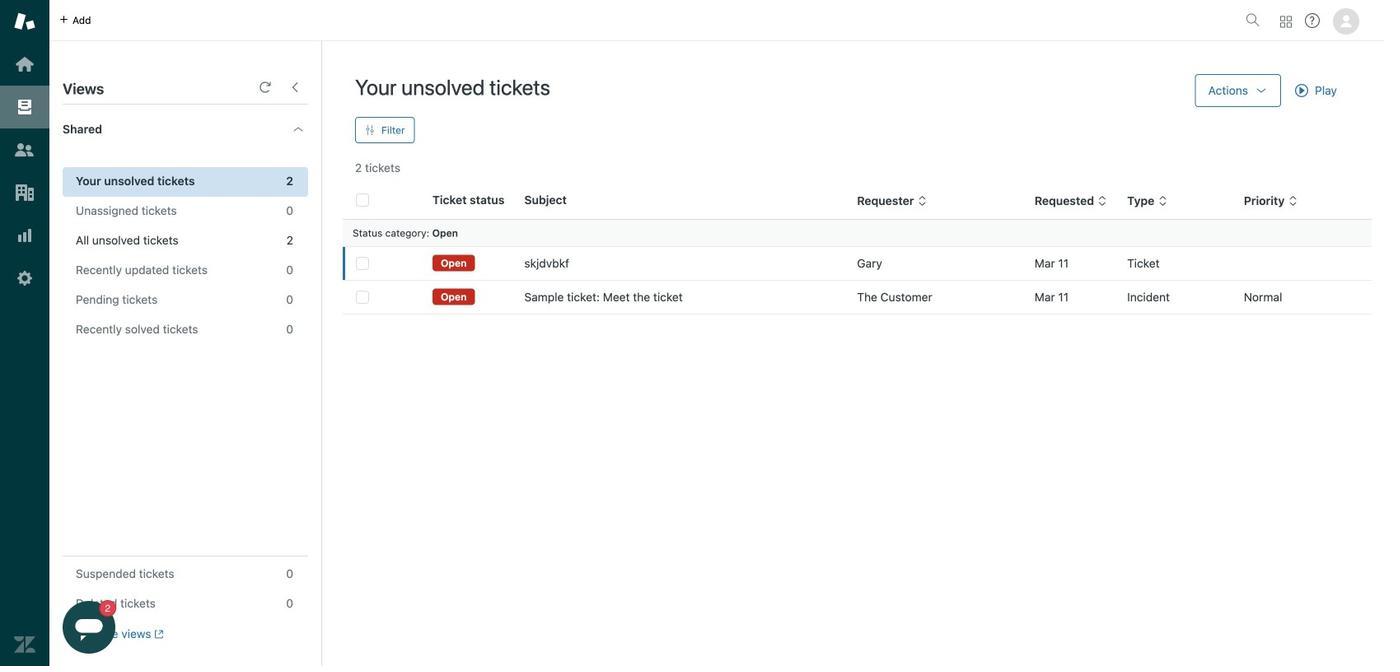 Task type: locate. For each thing, give the bounding box(es) containing it.
reporting image
[[14, 225, 35, 246]]

heading
[[49, 105, 321, 154]]

refresh views pane image
[[259, 81, 272, 94]]

main element
[[0, 0, 49, 667]]

hide panel views image
[[288, 81, 302, 94]]

row
[[343, 247, 1372, 281], [343, 281, 1372, 314]]

get started image
[[14, 54, 35, 75]]

customers image
[[14, 139, 35, 161]]

get help image
[[1305, 13, 1320, 28]]

1 row from the top
[[343, 247, 1372, 281]]



Task type: describe. For each thing, give the bounding box(es) containing it.
opens in a new tab image
[[151, 630, 164, 640]]

zendesk products image
[[1281, 16, 1292, 28]]

organizations image
[[14, 182, 35, 204]]

admin image
[[14, 268, 35, 289]]

views image
[[14, 96, 35, 118]]

2 row from the top
[[343, 281, 1372, 314]]

zendesk image
[[14, 634, 35, 656]]

zendesk support image
[[14, 11, 35, 32]]



Task type: vqa. For each thing, say whether or not it's contained in the screenshot.
second arrow down image
no



